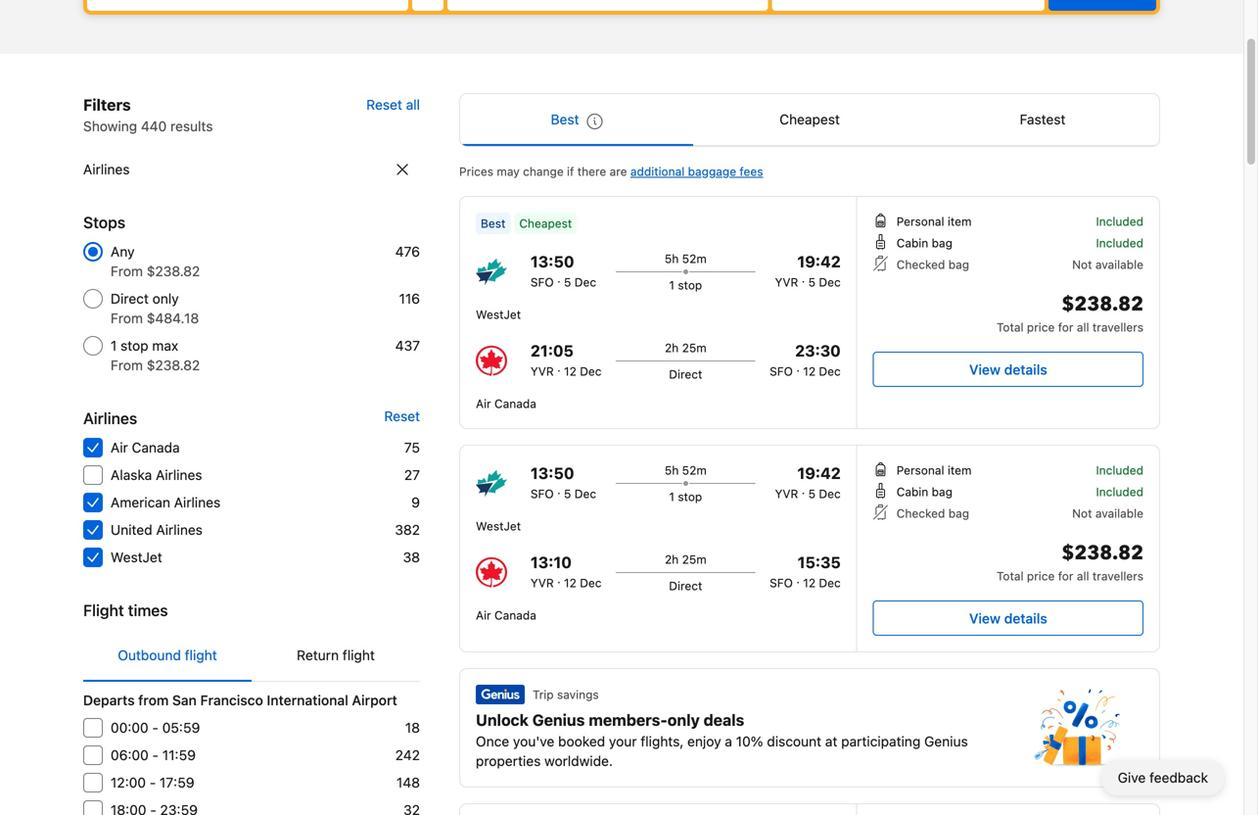 Task type: vqa. For each thing, say whether or not it's contained in the screenshot.
2nd 52m from the bottom
yes



Task type: locate. For each thing, give the bounding box(es) containing it.
cabin
[[897, 236, 929, 250], [897, 485, 929, 499]]

0 vertical spatial 5h 52m
[[665, 252, 707, 266]]

results
[[171, 118, 213, 134]]

19:42 up 15:35
[[798, 464, 841, 483]]

reset all
[[367, 97, 420, 113]]

2 vertical spatial -
[[150, 774, 156, 791]]

0 vertical spatial 19:42 yvr . 5 dec
[[775, 252, 841, 289]]

1 vertical spatial travellers
[[1093, 569, 1144, 583]]

0 vertical spatial air
[[476, 397, 491, 410]]

canada
[[495, 397, 537, 410], [132, 439, 180, 456], [495, 608, 537, 622]]

2 2h from the top
[[665, 553, 679, 566]]

air
[[476, 397, 491, 410], [111, 439, 128, 456], [476, 608, 491, 622]]

give feedback button
[[1103, 760, 1225, 796]]

1 cabin from the top
[[897, 236, 929, 250]]

1 price from the top
[[1028, 320, 1055, 334]]

1 vertical spatial cheapest
[[520, 217, 572, 230]]

12 down 23:30
[[804, 364, 816, 378]]

1 from from the top
[[111, 263, 143, 279]]

showing 440 results
[[83, 118, 213, 134]]

27
[[404, 467, 420, 483]]

yvr up 23:30
[[775, 275, 799, 289]]

2h
[[665, 341, 679, 355], [665, 553, 679, 566]]

yvr inside 13:10 yvr . 12 dec
[[531, 576, 554, 590]]

1 vertical spatial 52m
[[683, 463, 707, 477]]

checked bag
[[897, 258, 970, 271], [897, 507, 970, 520]]

1 vertical spatial 19:42
[[798, 464, 841, 483]]

outbound flight button
[[83, 630, 252, 681]]

you've
[[513, 733, 555, 749]]

1
[[670, 278, 675, 292], [111, 338, 117, 354], [670, 490, 675, 504]]

if
[[567, 165, 574, 178]]

5 up 15:35
[[809, 487, 816, 501]]

0 vertical spatial 19:42
[[798, 252, 841, 271]]

5
[[564, 275, 572, 289], [809, 275, 816, 289], [564, 487, 572, 501], [809, 487, 816, 501]]

filters
[[83, 96, 131, 114]]

2 from from the top
[[111, 310, 143, 326]]

2 view from the top
[[970, 610, 1001, 627]]

fees
[[740, 165, 764, 178]]

dec inside 23:30 sfo . 12 dec
[[819, 364, 841, 378]]

15:35
[[798, 553, 841, 572]]

1 vertical spatial price
[[1028, 569, 1055, 583]]

outbound
[[118, 647, 181, 663]]

flight up san
[[185, 647, 217, 663]]

1 vertical spatial 5h 52m
[[665, 463, 707, 477]]

- left 05:59
[[152, 720, 159, 736]]

1 vertical spatial checked
[[897, 507, 946, 520]]

best left best image
[[551, 111, 579, 127]]

checked for 2nd view details button from the top
[[897, 507, 946, 520]]

1 vertical spatial available
[[1096, 507, 1144, 520]]

1 vertical spatial stop
[[121, 338, 149, 354]]

view for 2nd view details button from the bottom
[[970, 362, 1001, 378]]

airlines down showing
[[83, 161, 130, 177]]

0 vertical spatial reset
[[367, 97, 403, 113]]

19:42
[[798, 252, 841, 271], [798, 464, 841, 483]]

united
[[111, 522, 152, 538]]

from inside the "1 stop max from $238.82"
[[111, 357, 143, 373]]

genius right participating
[[925, 733, 969, 749]]

showing
[[83, 118, 137, 134]]

12 inside 21:05 yvr . 12 dec
[[564, 364, 577, 378]]

2 cabin from the top
[[897, 485, 929, 499]]

1 vertical spatial -
[[152, 747, 159, 763]]

2 travellers from the top
[[1093, 569, 1144, 583]]

0 vertical spatial canada
[[495, 397, 537, 410]]

booked
[[559, 733, 606, 749]]

best
[[551, 111, 579, 127], [481, 217, 506, 230]]

2 personal item from the top
[[897, 463, 972, 477]]

0 vertical spatial 2h
[[665, 341, 679, 355]]

total
[[997, 320, 1024, 334], [997, 569, 1024, 583]]

1 vertical spatial only
[[668, 711, 700, 729]]

2 vertical spatial direct
[[669, 579, 703, 593]]

0 horizontal spatial genius
[[533, 711, 585, 729]]

0 vertical spatial all
[[406, 97, 420, 113]]

18
[[405, 720, 420, 736]]

0 horizontal spatial cheapest
[[520, 217, 572, 230]]

1 2h 25m from the top
[[665, 341, 707, 355]]

2 vertical spatial 1
[[670, 490, 675, 504]]

1 vertical spatial 13:50 sfo . 5 dec
[[531, 464, 597, 501]]

12:00 - 17:59
[[111, 774, 195, 791]]

2 view details button from the top
[[874, 601, 1144, 636]]

0 vertical spatial personal
[[897, 215, 945, 228]]

. up 13:10
[[558, 483, 561, 497]]

alaska airlines
[[111, 467, 202, 483]]

airlines for alaska airlines
[[156, 467, 202, 483]]

1 vertical spatial personal
[[897, 463, 945, 477]]

dec inside 21:05 yvr . 12 dec
[[580, 364, 602, 378]]

-
[[152, 720, 159, 736], [152, 747, 159, 763], [150, 774, 156, 791]]

flight inside button
[[343, 647, 375, 663]]

bag
[[932, 236, 953, 250], [949, 258, 970, 271], [932, 485, 953, 499], [949, 507, 970, 520]]

tab list containing outbound flight
[[83, 630, 420, 683]]

for
[[1059, 320, 1074, 334], [1059, 569, 1074, 583]]

0 vertical spatial genius
[[533, 711, 585, 729]]

0 vertical spatial price
[[1028, 320, 1055, 334]]

0 vertical spatial cabin bag
[[897, 236, 953, 250]]

1 vertical spatial not available
[[1073, 507, 1144, 520]]

flight
[[83, 601, 124, 620]]

at
[[826, 733, 838, 749]]

1 vertical spatial 2h 25m
[[665, 553, 707, 566]]

canada down 21:05
[[495, 397, 537, 410]]

san
[[172, 692, 197, 708]]

1 for from the top
[[1059, 320, 1074, 334]]

1 vertical spatial not
[[1073, 507, 1093, 520]]

american airlines
[[111, 494, 221, 510]]

21:05
[[531, 341, 574, 360]]

1 checked bag from the top
[[897, 258, 970, 271]]

19:42 up 23:30
[[798, 252, 841, 271]]

deals
[[704, 711, 745, 729]]

air canada down 13:10
[[476, 608, 537, 622]]

. down 21:05
[[558, 361, 561, 374]]

checked
[[897, 258, 946, 271], [897, 507, 946, 520]]

0 vertical spatial $238.82 total price for all travellers
[[997, 291, 1144, 334]]

airlines up american airlines
[[156, 467, 202, 483]]

1 $238.82 total price for all travellers from the top
[[997, 291, 1144, 334]]

0 vertical spatial view details button
[[874, 352, 1144, 387]]

airlines down american airlines
[[156, 522, 203, 538]]

13:50 sfo . 5 dec up 13:10
[[531, 464, 597, 501]]

2h 25m
[[665, 341, 707, 355], [665, 553, 707, 566]]

airport
[[352, 692, 398, 708]]

2 13:50 from the top
[[531, 464, 575, 483]]

. up 15:35
[[802, 483, 806, 497]]

flight inside button
[[185, 647, 217, 663]]

flights,
[[641, 733, 684, 749]]

view details
[[970, 362, 1048, 378], [970, 610, 1048, 627]]

savings
[[557, 688, 599, 701]]

0 vertical spatial cabin
[[897, 236, 929, 250]]

1 vertical spatial westjet
[[476, 519, 521, 533]]

0 vertical spatial 5h
[[665, 252, 679, 266]]

1 vertical spatial air
[[111, 439, 128, 456]]

change
[[523, 165, 564, 178]]

1 vertical spatial checked bag
[[897, 507, 970, 520]]

$238.82 inside the "1 stop max from $238.82"
[[147, 357, 200, 373]]

westjet
[[476, 308, 521, 321], [476, 519, 521, 533], [111, 549, 162, 565]]

sfo
[[531, 275, 554, 289], [770, 364, 794, 378], [531, 487, 554, 501], [770, 576, 794, 590]]

0 vertical spatial available
[[1096, 258, 1144, 271]]

0 vertical spatial cheapest
[[780, 111, 840, 127]]

. down 13:10
[[558, 572, 561, 586]]

2 item from the top
[[948, 463, 972, 477]]

. down 23:30
[[797, 361, 800, 374]]

1 vertical spatial 19:42 yvr . 5 dec
[[775, 464, 841, 501]]

3 included from the top
[[1097, 463, 1144, 477]]

0 vertical spatial checked
[[897, 258, 946, 271]]

2 not from the top
[[1073, 507, 1093, 520]]

2 checked from the top
[[897, 507, 946, 520]]

12 down 13:10
[[564, 576, 577, 590]]

1 vertical spatial item
[[948, 463, 972, 477]]

cabin for 2nd view details button from the top
[[897, 485, 929, 499]]

2 vertical spatial air
[[476, 608, 491, 622]]

2 price from the top
[[1028, 569, 1055, 583]]

0 vertical spatial 52m
[[683, 252, 707, 266]]

airlines up united airlines
[[174, 494, 221, 510]]

reset inside button
[[367, 97, 403, 113]]

1 2h from the top
[[665, 341, 679, 355]]

- left the 11:59
[[152, 747, 159, 763]]

0 horizontal spatial best
[[481, 217, 506, 230]]

1 25m from the top
[[682, 341, 707, 355]]

tab list for prices may change if there are
[[460, 94, 1160, 147]]

1 horizontal spatial tab list
[[460, 94, 1160, 147]]

available
[[1096, 258, 1144, 271], [1096, 507, 1144, 520]]

1 personal item from the top
[[897, 215, 972, 228]]

19:42 yvr . 5 dec up 23:30
[[775, 252, 841, 289]]

1 vertical spatial reset
[[384, 408, 420, 424]]

travellers for 2nd view details button from the bottom
[[1093, 320, 1144, 334]]

1 horizontal spatial cheapest
[[780, 111, 840, 127]]

0 vertical spatial only
[[153, 290, 179, 307]]

0 vertical spatial for
[[1059, 320, 1074, 334]]

1 vertical spatial from
[[111, 310, 143, 326]]

0 vertical spatial tab list
[[460, 94, 1160, 147]]

15:35 sfo . 12 dec
[[770, 553, 841, 590]]

best image
[[587, 114, 603, 129]]

2 personal from the top
[[897, 463, 945, 477]]

from left $484.18
[[111, 310, 143, 326]]

2h for 13:10
[[665, 553, 679, 566]]

2 cabin bag from the top
[[897, 485, 953, 499]]

13:50 up 21:05
[[531, 252, 575, 271]]

all inside button
[[406, 97, 420, 113]]

1 view details button from the top
[[874, 352, 1144, 387]]

sfo inside 23:30 sfo . 12 dec
[[770, 364, 794, 378]]

12
[[564, 364, 577, 378], [804, 364, 816, 378], [564, 576, 577, 590], [804, 576, 816, 590]]

give
[[1119, 770, 1147, 786]]

genius image
[[476, 685, 525, 704], [476, 685, 525, 704], [1035, 689, 1121, 767]]

personal item for 2nd view details button from the bottom
[[897, 215, 972, 228]]

checked bag for 2nd view details button from the bottom
[[897, 258, 970, 271]]

yvr down 13:10
[[531, 576, 554, 590]]

0 vertical spatial 13:50 sfo . 5 dec
[[531, 252, 597, 289]]

personal item
[[897, 215, 972, 228], [897, 463, 972, 477]]

canada up alaska airlines
[[132, 439, 180, 456]]

0 vertical spatial -
[[152, 720, 159, 736]]

2 checked bag from the top
[[897, 507, 970, 520]]

17:59
[[160, 774, 195, 791]]

yvr down 21:05
[[531, 364, 554, 378]]

1 flight from the left
[[185, 647, 217, 663]]

1 personal from the top
[[897, 215, 945, 228]]

12 inside 23:30 sfo . 12 dec
[[804, 364, 816, 378]]

1 horizontal spatial best
[[551, 111, 579, 127]]

0 vertical spatial details
[[1005, 362, 1048, 378]]

1 stop
[[670, 278, 703, 292], [670, 490, 703, 504]]

19:42 yvr . 5 dec up 15:35
[[775, 464, 841, 501]]

. up 23:30
[[802, 271, 806, 285]]

not available
[[1073, 258, 1144, 271], [1073, 507, 1144, 520]]

0 vertical spatial stop
[[678, 278, 703, 292]]

0 vertical spatial 1 stop
[[670, 278, 703, 292]]

0 vertical spatial direct
[[111, 290, 149, 307]]

12 down 21:05
[[564, 364, 577, 378]]

2 vertical spatial from
[[111, 357, 143, 373]]

2 vertical spatial air canada
[[476, 608, 537, 622]]

air canada up alaska airlines
[[111, 439, 180, 456]]

2 flight from the left
[[343, 647, 375, 663]]

12 for 23:30
[[804, 364, 816, 378]]

stop
[[678, 278, 703, 292], [121, 338, 149, 354], [678, 490, 703, 504]]

tab list up "departs from san francisco international airport"
[[83, 630, 420, 683]]

1 vertical spatial 13:50
[[531, 464, 575, 483]]

13:50
[[531, 252, 575, 271], [531, 464, 575, 483]]

0 vertical spatial checked bag
[[897, 258, 970, 271]]

1 horizontal spatial flight
[[343, 647, 375, 663]]

0 vertical spatial total
[[997, 320, 1024, 334]]

reset for reset all
[[367, 97, 403, 113]]

1 view from the top
[[970, 362, 1001, 378]]

1 vertical spatial 25m
[[682, 553, 707, 566]]

3 from from the top
[[111, 357, 143, 373]]

2 $238.82 total price for all travellers from the top
[[997, 540, 1144, 583]]

1 checked from the top
[[897, 258, 946, 271]]

- for 00:00
[[152, 720, 159, 736]]

dec inside 13:10 yvr . 12 dec
[[580, 576, 602, 590]]

1 vertical spatial view details button
[[874, 601, 1144, 636]]

0 horizontal spatial tab list
[[83, 630, 420, 683]]

1 vertical spatial direct
[[669, 367, 703, 381]]

1 vertical spatial details
[[1005, 610, 1048, 627]]

. down 15:35
[[797, 572, 800, 586]]

genius down trip savings
[[533, 711, 585, 729]]

0 vertical spatial best
[[551, 111, 579, 127]]

12 for 15:35
[[804, 576, 816, 590]]

12 inside 13:10 yvr . 12 dec
[[564, 576, 577, 590]]

prices
[[459, 165, 494, 178]]

1 travellers from the top
[[1093, 320, 1144, 334]]

outbound flight
[[118, 647, 217, 663]]

direct for 13:10
[[669, 579, 703, 593]]

tab list for departs from san francisco international airport
[[83, 630, 420, 683]]

1 vertical spatial 1 stop
[[670, 490, 703, 504]]

1 52m from the top
[[683, 252, 707, 266]]

. inside 21:05 yvr . 12 dec
[[558, 361, 561, 374]]

1 vertical spatial genius
[[925, 733, 969, 749]]

2 25m from the top
[[682, 553, 707, 566]]

canada down 13:10
[[495, 608, 537, 622]]

best inside "button"
[[551, 111, 579, 127]]

12 down 15:35
[[804, 576, 816, 590]]

1 13:50 sfo . 5 dec from the top
[[531, 252, 597, 289]]

2 5h from the top
[[665, 463, 679, 477]]

included
[[1097, 215, 1144, 228], [1097, 236, 1144, 250], [1097, 463, 1144, 477], [1097, 485, 1144, 499]]

0 vertical spatial 2h 25m
[[665, 341, 707, 355]]

1 horizontal spatial only
[[668, 711, 700, 729]]

only
[[153, 290, 179, 307], [668, 711, 700, 729]]

12 inside 15:35 sfo . 12 dec
[[804, 576, 816, 590]]

$238.82 total price for all travellers for 2nd view details button from the top
[[997, 540, 1144, 583]]

worldwide.
[[545, 753, 613, 769]]

only up enjoy
[[668, 711, 700, 729]]

- left 17:59
[[150, 774, 156, 791]]

from inside direct only from $484.18
[[111, 310, 143, 326]]

1 details from the top
[[1005, 362, 1048, 378]]

0 vertical spatial travellers
[[1093, 320, 1144, 334]]

$238.82
[[147, 263, 200, 279], [1062, 291, 1144, 318], [147, 357, 200, 373], [1062, 540, 1144, 567]]

price for 2nd view details button from the top
[[1028, 569, 1055, 583]]

direct
[[111, 290, 149, 307], [669, 367, 703, 381], [669, 579, 703, 593]]

flight
[[185, 647, 217, 663], [343, 647, 375, 663]]

trip
[[533, 688, 554, 701]]

best down may
[[481, 217, 506, 230]]

tab list up fees
[[460, 94, 1160, 147]]

1 vertical spatial 2h
[[665, 553, 679, 566]]

2 2h 25m from the top
[[665, 553, 707, 566]]

0 vertical spatial 13:50
[[531, 252, 575, 271]]

1 vertical spatial view details
[[970, 610, 1048, 627]]

1 vertical spatial tab list
[[83, 630, 420, 683]]

only up $484.18
[[153, 290, 179, 307]]

from down the any
[[111, 263, 143, 279]]

1 vertical spatial $238.82 total price for all travellers
[[997, 540, 1144, 583]]

best image
[[587, 114, 603, 129]]

flight for return flight
[[343, 647, 375, 663]]

stop inside the "1 stop max from $238.82"
[[121, 338, 149, 354]]

air canada down 21:05
[[476, 397, 537, 410]]

13:50 up 13:10
[[531, 464, 575, 483]]

flight right return
[[343, 647, 375, 663]]

382
[[395, 522, 420, 538]]

1 vertical spatial personal item
[[897, 463, 972, 477]]

1 vertical spatial 5h
[[665, 463, 679, 477]]

1 vertical spatial best
[[481, 217, 506, 230]]

0 vertical spatial personal item
[[897, 215, 972, 228]]

1 vertical spatial view
[[970, 610, 1001, 627]]

participating
[[842, 733, 921, 749]]

fastest
[[1020, 111, 1066, 127]]

genius
[[533, 711, 585, 729], [925, 733, 969, 749]]

2 19:42 yvr . 5 dec from the top
[[775, 464, 841, 501]]

13:50 sfo . 5 dec
[[531, 252, 597, 289], [531, 464, 597, 501]]

0 vertical spatial view
[[970, 362, 1001, 378]]

1 vertical spatial cabin bag
[[897, 485, 953, 499]]

10%
[[736, 733, 764, 749]]

tab list
[[460, 94, 1160, 147], [83, 630, 420, 683]]

tab list containing best
[[460, 94, 1160, 147]]

0 vertical spatial not available
[[1073, 258, 1144, 271]]

from down direct only from $484.18
[[111, 357, 143, 373]]

members-
[[589, 711, 668, 729]]

13:50 sfo . 5 dec up 21:05
[[531, 252, 597, 289]]



Task type: describe. For each thing, give the bounding box(es) containing it.
2 vertical spatial stop
[[678, 490, 703, 504]]

00:00
[[111, 720, 149, 736]]

reset button
[[384, 407, 420, 426]]

5 up 13:10
[[564, 487, 572, 501]]

2 52m from the top
[[683, 463, 707, 477]]

21:05 yvr . 12 dec
[[531, 341, 602, 378]]

sfo inside 15:35 sfo . 12 dec
[[770, 576, 794, 590]]

2h for 21:05
[[665, 341, 679, 355]]

0 vertical spatial air canada
[[476, 397, 537, 410]]

1 stop max from $238.82
[[111, 338, 200, 373]]

$238.82 total price for all travellers for 2nd view details button from the bottom
[[997, 291, 1144, 334]]

440
[[141, 118, 167, 134]]

airlines for american airlines
[[174, 494, 221, 510]]

1 vertical spatial canada
[[132, 439, 180, 456]]

direct inside direct only from $484.18
[[111, 290, 149, 307]]

united airlines
[[111, 522, 203, 538]]

a
[[725, 733, 733, 749]]

2 1 stop from the top
[[670, 490, 703, 504]]

476
[[396, 243, 420, 260]]

23:30 sfo . 12 dec
[[770, 341, 841, 378]]

dec inside 15:35 sfo . 12 dec
[[819, 576, 841, 590]]

once
[[476, 733, 510, 749]]

baggage
[[688, 165, 737, 178]]

13:10 yvr . 12 dec
[[531, 553, 602, 590]]

437
[[395, 338, 420, 354]]

1 not available from the top
[[1073, 258, 1144, 271]]

2 included from the top
[[1097, 236, 1144, 250]]

1 not from the top
[[1073, 258, 1093, 271]]

times
[[128, 601, 168, 620]]

. inside 13:10 yvr . 12 dec
[[558, 572, 561, 586]]

. inside 15:35 sfo . 12 dec
[[797, 572, 800, 586]]

international
[[267, 692, 349, 708]]

2 vertical spatial canada
[[495, 608, 537, 622]]

2 available from the top
[[1096, 507, 1144, 520]]

departs from san francisco international airport
[[83, 692, 398, 708]]

prices may change if there are additional baggage fees
[[459, 165, 764, 178]]

06:00
[[111, 747, 149, 763]]

2h 25m for 23:30
[[665, 341, 707, 355]]

2 13:50 sfo . 5 dec from the top
[[531, 464, 597, 501]]

any from $238.82
[[111, 243, 200, 279]]

1 cabin bag from the top
[[897, 236, 953, 250]]

- for 06:00
[[152, 747, 159, 763]]

cheapest inside button
[[780, 111, 840, 127]]

05:59
[[162, 720, 200, 736]]

38
[[403, 549, 420, 565]]

american
[[111, 494, 170, 510]]

additional baggage fees link
[[631, 165, 764, 178]]

- for 12:00
[[150, 774, 156, 791]]

0 vertical spatial 1
[[670, 278, 675, 292]]

fastest button
[[927, 94, 1160, 145]]

direct only from $484.18
[[111, 290, 199, 326]]

2 for from the top
[[1059, 569, 1074, 583]]

11:59
[[162, 747, 196, 763]]

2 total from the top
[[997, 569, 1024, 583]]

2 view details from the top
[[970, 610, 1048, 627]]

1 total from the top
[[997, 320, 1024, 334]]

flight for outbound flight
[[185, 647, 217, 663]]

discount
[[767, 733, 822, 749]]

any
[[111, 243, 135, 260]]

1 item from the top
[[948, 215, 972, 228]]

francisco
[[200, 692, 263, 708]]

travellers for 2nd view details button from the top
[[1093, 569, 1144, 583]]

12:00
[[111, 774, 146, 791]]

only inside direct only from $484.18
[[153, 290, 179, 307]]

12 for 13:10
[[564, 576, 577, 590]]

148
[[397, 774, 420, 791]]

trip savings
[[533, 688, 599, 701]]

75
[[404, 439, 420, 456]]

. up 21:05
[[558, 271, 561, 285]]

5 up 21:05
[[564, 275, 572, 289]]

5 up 23:30
[[809, 275, 816, 289]]

price for 2nd view details button from the bottom
[[1028, 320, 1055, 334]]

12 for 21:05
[[564, 364, 577, 378]]

only inside unlock genius members-only deals once you've booked your flights, enjoy a 10% discount at participating genius properties worldwide.
[[668, 711, 700, 729]]

best button
[[460, 94, 694, 145]]

1 view details from the top
[[970, 362, 1048, 378]]

reset for reset
[[384, 408, 420, 424]]

2 5h 52m from the top
[[665, 463, 707, 477]]

stops
[[83, 213, 125, 232]]

enjoy
[[688, 733, 722, 749]]

departs
[[83, 692, 135, 708]]

view for 2nd view details button from the top
[[970, 610, 1001, 627]]

2 19:42 from the top
[[798, 464, 841, 483]]

return flight button
[[252, 630, 420, 681]]

give feedback
[[1119, 770, 1209, 786]]

are
[[610, 165, 628, 178]]

may
[[497, 165, 520, 178]]

from
[[138, 692, 169, 708]]

flight times
[[83, 601, 168, 620]]

$484.18
[[147, 310, 199, 326]]

cabin for 2nd view details button from the bottom
[[897, 236, 929, 250]]

reset all button
[[367, 93, 420, 117]]

from inside any from $238.82
[[111, 263, 143, 279]]

personal for 2nd view details button from the top
[[897, 463, 945, 477]]

return flight
[[297, 647, 375, 663]]

there
[[578, 165, 607, 178]]

1 19:42 from the top
[[798, 252, 841, 271]]

1 5h from the top
[[665, 252, 679, 266]]

25m for 15:35
[[682, 553, 707, 566]]

242
[[396, 747, 420, 763]]

1 vertical spatial all
[[1078, 320, 1090, 334]]

airlines for united airlines
[[156, 522, 203, 538]]

2 not available from the top
[[1073, 507, 1144, 520]]

max
[[152, 338, 178, 354]]

1 available from the top
[[1096, 258, 1144, 271]]

unlock
[[476, 711, 529, 729]]

2h 25m for 15:35
[[665, 553, 707, 566]]

personal for 2nd view details button from the bottom
[[897, 215, 945, 228]]

unlock genius members-only deals once you've booked your flights, enjoy a 10% discount at participating genius properties worldwide.
[[476, 711, 969, 769]]

2 vertical spatial all
[[1078, 569, 1090, 583]]

00:00 - 05:59
[[111, 720, 200, 736]]

13:10
[[531, 553, 572, 572]]

checked bag for 2nd view details button from the top
[[897, 507, 970, 520]]

yvr up 15:35
[[775, 487, 799, 501]]

06:00 - 11:59
[[111, 747, 196, 763]]

1 inside the "1 stop max from $238.82"
[[111, 338, 117, 354]]

checked for 2nd view details button from the bottom
[[897, 258, 946, 271]]

1 5h 52m from the top
[[665, 252, 707, 266]]

properties
[[476, 753, 541, 769]]

your
[[609, 733, 637, 749]]

25m for 23:30
[[682, 341, 707, 355]]

116
[[399, 290, 420, 307]]

cheapest button
[[694, 94, 927, 145]]

alaska
[[111, 467, 152, 483]]

1 included from the top
[[1097, 215, 1144, 228]]

1 1 stop from the top
[[670, 278, 703, 292]]

direct for 21:05
[[669, 367, 703, 381]]

4 included from the top
[[1097, 485, 1144, 499]]

additional
[[631, 165, 685, 178]]

yvr inside 21:05 yvr . 12 dec
[[531, 364, 554, 378]]

airlines up alaska
[[83, 409, 137, 428]]

$238.82 inside any from $238.82
[[147, 263, 200, 279]]

. inside 23:30 sfo . 12 dec
[[797, 361, 800, 374]]

return
[[297, 647, 339, 663]]

1 horizontal spatial genius
[[925, 733, 969, 749]]

1 19:42 yvr . 5 dec from the top
[[775, 252, 841, 289]]

personal item for 2nd view details button from the top
[[897, 463, 972, 477]]

9
[[412, 494, 420, 510]]

feedback
[[1150, 770, 1209, 786]]

2 vertical spatial westjet
[[111, 549, 162, 565]]

1 vertical spatial air canada
[[111, 439, 180, 456]]

1 13:50 from the top
[[531, 252, 575, 271]]

0 vertical spatial westjet
[[476, 308, 521, 321]]

2 details from the top
[[1005, 610, 1048, 627]]

23:30
[[796, 341, 841, 360]]



